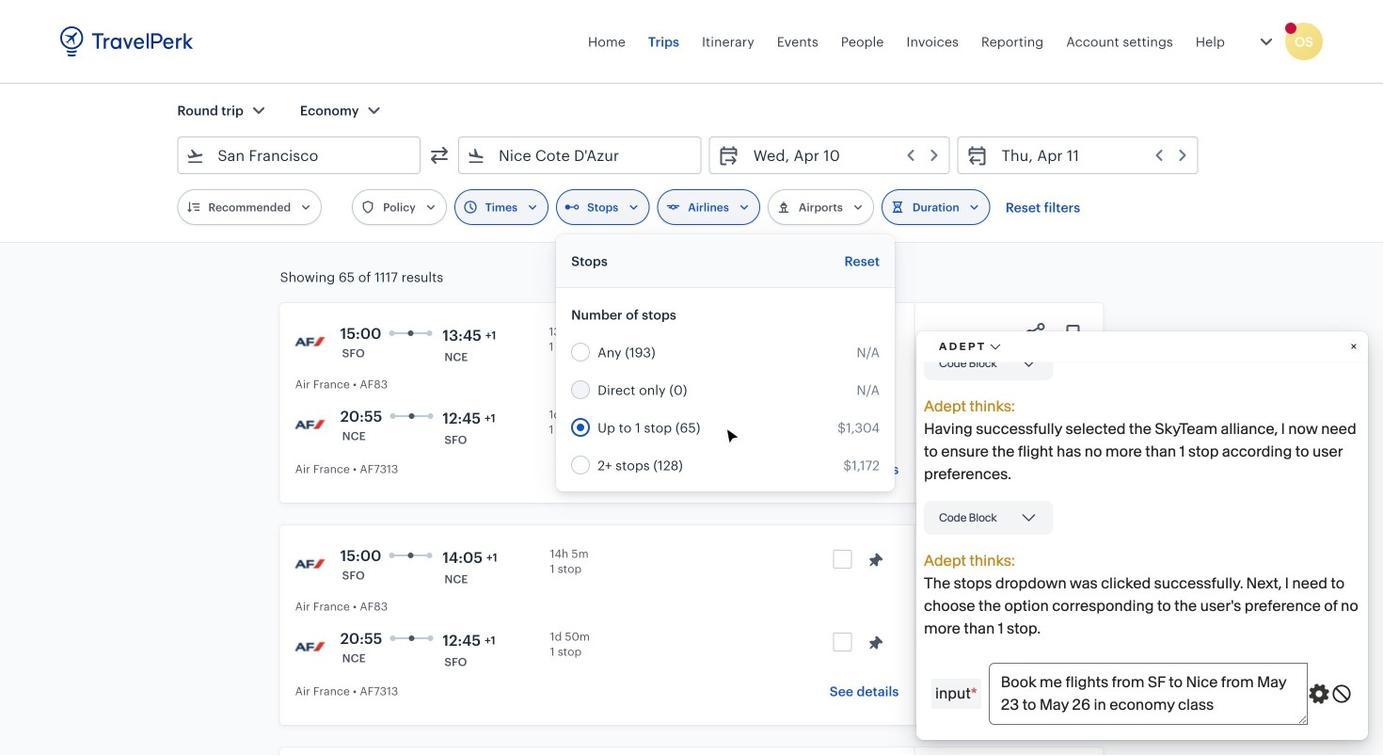 Task type: locate. For each thing, give the bounding box(es) containing it.
2 air france image from the top
[[295, 548, 325, 578]]

Return field
[[989, 140, 1191, 170]]

3 air france image from the top
[[295, 631, 325, 661]]

2 vertical spatial air france image
[[295, 631, 325, 661]]

air france image
[[295, 326, 325, 356]]

To search field
[[486, 140, 677, 170]]

air france image
[[295, 409, 325, 439], [295, 548, 325, 578], [295, 631, 325, 661]]

0 vertical spatial air france image
[[295, 409, 325, 439]]

Depart field
[[741, 140, 942, 170]]

1 vertical spatial air france image
[[295, 548, 325, 578]]

From search field
[[205, 140, 395, 170]]

1 air france image from the top
[[295, 409, 325, 439]]



Task type: vqa. For each thing, say whether or not it's contained in the screenshot.
'Return' field
yes



